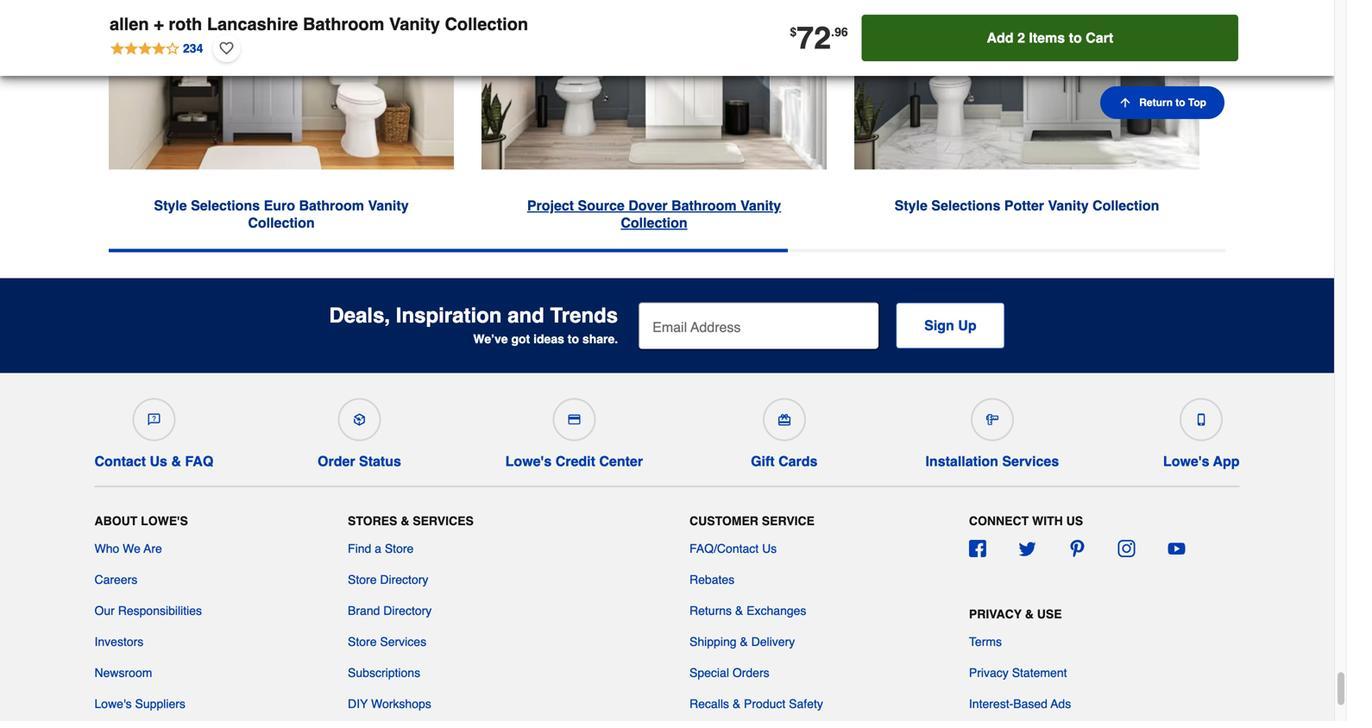 Task type: vqa. For each thing, say whether or not it's contained in the screenshot.
Privacy Statement's Privacy
yes



Task type: locate. For each thing, give the bounding box(es) containing it.
inspiration
[[396, 304, 502, 328]]

style selections potter vanity collection link
[[867, 170, 1187, 215]]

lowe's app
[[1164, 454, 1240, 470]]

0 horizontal spatial to
[[568, 332, 579, 346]]

gift cards
[[751, 454, 818, 470]]

faq/contact
[[690, 542, 759, 556]]

are
[[144, 542, 162, 556]]

& for privacy & use
[[1025, 608, 1034, 622]]

got
[[511, 332, 530, 346]]

& right "returns"
[[735, 604, 743, 618]]

pickup image
[[353, 414, 366, 426]]

lowe's
[[506, 454, 552, 470], [1164, 454, 1210, 470], [141, 515, 188, 528], [95, 698, 132, 711]]

contact
[[95, 454, 146, 470]]

facebook image
[[969, 541, 987, 558]]

bathroom inside style selections euro bathroom vanity collection
[[299, 198, 364, 214]]

faq
[[185, 454, 213, 470]]

customer care image
[[148, 414, 160, 426]]

us for contact
[[150, 454, 167, 470]]

recalls & product safety link
[[690, 696, 823, 713]]

privacy & use
[[969, 608, 1062, 622]]

scrollbar
[[109, 249, 788, 253]]

to left top
[[1176, 97, 1186, 109]]

style for style selections euro bathroom vanity collection
[[154, 198, 187, 214]]

returns
[[690, 604, 732, 618]]

234 button
[[110, 35, 204, 62]]

a
[[375, 542, 381, 556]]

safety
[[789, 698, 823, 711]]

us right contact
[[150, 454, 167, 470]]

return
[[1140, 97, 1173, 109]]

store up brand
[[348, 573, 377, 587]]

2 style from the left
[[895, 198, 928, 214]]

1 horizontal spatial to
[[1069, 30, 1082, 46]]

find
[[348, 542, 371, 556]]

style selections euro bathroom vanity collection image
[[109, 0, 454, 170]]

brand directory
[[348, 604, 432, 618]]

we
[[123, 542, 141, 556]]

store down brand
[[348, 635, 377, 649]]

shipping
[[690, 635, 737, 649]]

store services link
[[348, 634, 426, 651]]

us
[[150, 454, 167, 470], [762, 542, 777, 556]]

stores & services
[[348, 515, 474, 528]]

$ 72 . 96
[[790, 20, 848, 56]]

app
[[1213, 454, 1240, 470]]

top
[[1189, 97, 1207, 109]]

2 vertical spatial store
[[348, 635, 377, 649]]

2
[[1018, 30, 1025, 46]]

project source dover bathroom vanity collection
[[527, 198, 781, 231]]

store directory link
[[348, 572, 428, 589]]

youtube image
[[1168, 541, 1185, 558]]

1 horizontal spatial selections
[[932, 198, 1001, 214]]

1 selections from the left
[[191, 198, 260, 214]]

style inside style selections euro bathroom vanity collection
[[154, 198, 187, 214]]

statement
[[1012, 667, 1067, 680]]

& for recalls & product safety
[[733, 698, 741, 711]]

0 horizontal spatial style
[[154, 198, 187, 214]]

&
[[171, 454, 181, 470], [401, 515, 409, 528], [735, 604, 743, 618], [1025, 608, 1034, 622], [740, 635, 748, 649], [733, 698, 741, 711]]

store for directory
[[348, 573, 377, 587]]

1 privacy from the top
[[969, 608, 1022, 622]]

services up find a store link
[[413, 515, 474, 528]]

lowe's down newsroom link
[[95, 698, 132, 711]]

1 vertical spatial privacy
[[969, 667, 1009, 680]]

gift
[[751, 454, 775, 470]]

directory up "brand directory"
[[380, 573, 428, 587]]

& right 'recalls'
[[733, 698, 741, 711]]

dimensions image
[[987, 414, 999, 426]]

to inside deals, inspiration and trends we've got ideas to share.
[[568, 332, 579, 346]]

0 horizontal spatial selections
[[191, 198, 260, 214]]

with
[[1032, 515, 1063, 528]]

mobile image
[[1196, 414, 1208, 426]]

& for returns & exchanges
[[735, 604, 743, 618]]

interest-
[[969, 698, 1014, 711]]

& left use
[[1025, 608, 1034, 622]]

0 vertical spatial services
[[1003, 454, 1059, 470]]

who we are
[[95, 542, 162, 556]]

sign up form
[[639, 303, 1005, 351]]

services down "brand directory"
[[380, 635, 426, 649]]

project source dover bathroom vanity collection image
[[482, 0, 827, 170]]

store for services
[[348, 635, 377, 649]]

bathroom for project source dover bathroom vanity collection
[[672, 198, 737, 214]]

directory
[[380, 573, 428, 587], [384, 604, 432, 618]]

1 vertical spatial store
[[348, 573, 377, 587]]

0 vertical spatial to
[[1069, 30, 1082, 46]]

diy
[[348, 698, 368, 711]]

selections inside style selections euro bathroom vanity collection
[[191, 198, 260, 214]]

& for stores & services
[[401, 515, 409, 528]]

project source dover bathroom vanity collection link
[[482, 170, 827, 232]]

style selections potter vanity collection
[[895, 198, 1160, 214]]

arrow up image
[[1119, 96, 1133, 110]]

2 vertical spatial to
[[568, 332, 579, 346]]

0 vertical spatial privacy
[[969, 608, 1022, 622]]

cards
[[779, 454, 818, 470]]

lowe's for lowe's credit center
[[506, 454, 552, 470]]

2 vertical spatial services
[[380, 635, 426, 649]]

return to top
[[1140, 97, 1207, 109]]

lowe's for lowe's app
[[1164, 454, 1210, 470]]

lowe's left app on the bottom of the page
[[1164, 454, 1210, 470]]

1 vertical spatial directory
[[384, 604, 432, 618]]

terms
[[969, 635, 1002, 649]]

collection inside project source dover bathroom vanity collection
[[621, 215, 688, 231]]

& left delivery
[[740, 635, 748, 649]]

find a store link
[[348, 541, 414, 558]]

lancashire
[[207, 14, 298, 34]]

deals,
[[329, 304, 390, 328]]

to
[[1069, 30, 1082, 46], [1176, 97, 1186, 109], [568, 332, 579, 346]]

1 style from the left
[[154, 198, 187, 214]]

order
[[318, 454, 355, 470]]

1 horizontal spatial us
[[762, 542, 777, 556]]

1 vertical spatial us
[[762, 542, 777, 556]]

shipping & delivery link
[[690, 634, 795, 651]]

vanity inside style selections euro bathroom vanity collection
[[368, 198, 409, 214]]

privacy up interest-
[[969, 667, 1009, 680]]

bathroom inside project source dover bathroom vanity collection
[[672, 198, 737, 214]]

customer service
[[690, 515, 815, 528]]

us for faq/contact
[[762, 542, 777, 556]]

selections left euro
[[191, 198, 260, 214]]

exchanges
[[747, 604, 807, 618]]

allen + roth lancashire bathroom vanity collection
[[110, 14, 528, 34]]

us down customer service
[[762, 542, 777, 556]]

lowe's app link
[[1164, 392, 1240, 470]]

directory down store directory link
[[384, 604, 432, 618]]

sign up
[[925, 318, 977, 334]]

0 vertical spatial us
[[150, 454, 167, 470]]

selections left potter
[[932, 198, 1001, 214]]

& inside 'link'
[[733, 698, 741, 711]]

privacy up terms
[[969, 608, 1022, 622]]

bathroom for style selections euro bathroom vanity collection
[[299, 198, 364, 214]]

interest-based ads
[[969, 698, 1071, 711]]

.
[[831, 25, 835, 39]]

services up "connect with us"
[[1003, 454, 1059, 470]]

diy workshops
[[348, 698, 431, 711]]

2 selections from the left
[[932, 198, 1001, 214]]

privacy for privacy statement
[[969, 667, 1009, 680]]

lowe's left credit
[[506, 454, 552, 470]]

to right 'ideas'
[[568, 332, 579, 346]]

0 horizontal spatial us
[[150, 454, 167, 470]]

& right the stores
[[401, 515, 409, 528]]

lowe's up are
[[141, 515, 188, 528]]

investors
[[95, 635, 144, 649]]

suppliers
[[135, 698, 186, 711]]

add
[[987, 30, 1014, 46]]

installation
[[926, 454, 999, 470]]

0 vertical spatial directory
[[380, 573, 428, 587]]

2 privacy from the top
[[969, 667, 1009, 680]]

share.
[[583, 332, 618, 346]]

2 horizontal spatial to
[[1176, 97, 1186, 109]]

rebates link
[[690, 572, 735, 589]]

returns & exchanges link
[[690, 603, 807, 620]]

our responsibilities link
[[95, 603, 202, 620]]

1 horizontal spatial style
[[895, 198, 928, 214]]

up
[[958, 318, 977, 334]]

selections for potter
[[932, 198, 1001, 214]]

arrow right image
[[1218, 20, 1235, 37]]

bathroom
[[303, 14, 384, 34], [299, 198, 364, 214], [672, 198, 737, 214]]

collection inside style selections euro bathroom vanity collection
[[248, 215, 315, 231]]

recalls & product safety
[[690, 698, 823, 711]]

special orders link
[[690, 665, 770, 682]]

selections
[[191, 198, 260, 214], [932, 198, 1001, 214]]

vanity
[[389, 14, 440, 34], [368, 198, 409, 214], [741, 198, 781, 214], [1048, 198, 1089, 214]]

1 vertical spatial to
[[1176, 97, 1186, 109]]

interest-based ads link
[[969, 696, 1071, 713]]

to left 'cart'
[[1069, 30, 1082, 46]]

234
[[183, 41, 203, 55]]

store right a
[[385, 542, 414, 556]]



Task type: describe. For each thing, give the bounding box(es) containing it.
& left faq
[[171, 454, 181, 470]]

96
[[835, 25, 848, 39]]

twitter image
[[1019, 541, 1036, 558]]

cart
[[1086, 30, 1114, 46]]

privacy for privacy & use
[[969, 608, 1022, 622]]

responsibilities
[[118, 604, 202, 618]]

roth
[[169, 14, 202, 34]]

add 2 items to cart button
[[862, 15, 1239, 61]]

careers
[[95, 573, 138, 587]]

returns & exchanges
[[690, 604, 807, 618]]

1 vertical spatial services
[[413, 515, 474, 528]]

lowe's credit center
[[506, 454, 643, 470]]

workshops
[[371, 698, 431, 711]]

return to top button
[[1101, 86, 1225, 119]]

subscriptions link
[[348, 665, 420, 682]]

directory for store directory
[[380, 573, 428, 587]]

investors link
[[95, 634, 144, 651]]

to inside the return to top button
[[1176, 97, 1186, 109]]

brand
[[348, 604, 380, 618]]

ads
[[1051, 698, 1071, 711]]

& for shipping & delivery
[[740, 635, 748, 649]]

instagram image
[[1118, 541, 1136, 558]]

about lowe's
[[95, 515, 188, 528]]

contact us & faq
[[95, 454, 213, 470]]

deals, inspiration and trends we've got ideas to share.
[[329, 304, 618, 346]]

lowe's for lowe's suppliers
[[95, 698, 132, 711]]

4.1 stars image
[[110, 39, 204, 58]]

about
[[95, 515, 137, 528]]

careers link
[[95, 572, 138, 589]]

order status
[[318, 454, 401, 470]]

add 2 items to cart
[[987, 30, 1114, 46]]

privacy statement
[[969, 667, 1067, 680]]

contact us & faq link
[[95, 392, 213, 470]]

allen
[[110, 14, 149, 34]]

terms link
[[969, 634, 1002, 651]]

gift cards link
[[747, 392, 822, 470]]

source
[[578, 198, 625, 214]]

selections for euro
[[191, 198, 260, 214]]

heart outline image
[[220, 39, 233, 58]]

sign up button
[[896, 303, 1005, 349]]

special orders
[[690, 667, 770, 680]]

diy workshops link
[[348, 696, 431, 713]]

and
[[508, 304, 545, 328]]

connect
[[969, 515, 1029, 528]]

directory for brand directory
[[384, 604, 432, 618]]

style selections euro bathroom vanity collection link
[[109, 170, 454, 232]]

newsroom link
[[95, 665, 152, 682]]

brand directory link
[[348, 603, 432, 620]]

connect with us
[[969, 515, 1083, 528]]

trends
[[550, 304, 618, 328]]

lowe's suppliers
[[95, 698, 186, 711]]

0 vertical spatial store
[[385, 542, 414, 556]]

us
[[1067, 515, 1083, 528]]

sign
[[925, 318, 955, 334]]

pinterest image
[[1069, 541, 1086, 558]]

style for style selections potter vanity collection
[[895, 198, 928, 214]]

order status link
[[318, 392, 401, 470]]

stores
[[348, 515, 397, 528]]

who we are link
[[95, 541, 162, 558]]

to inside 'add 2 items to cart' button
[[1069, 30, 1082, 46]]

store services
[[348, 635, 426, 649]]

ideas
[[534, 332, 564, 346]]

lowe's credit center link
[[506, 392, 643, 470]]

find a store
[[348, 542, 414, 556]]

style selections euro bathroom vanity collection
[[154, 198, 409, 231]]

customer
[[690, 515, 759, 528]]

status
[[359, 454, 401, 470]]

delivery
[[752, 635, 795, 649]]

we've
[[473, 332, 508, 346]]

+
[[154, 14, 164, 34]]

credit card image
[[568, 414, 580, 426]]

lowe's suppliers link
[[95, 696, 186, 713]]

credit
[[556, 454, 596, 470]]

orders
[[733, 667, 770, 680]]

potter
[[1005, 198, 1044, 214]]

installation services
[[926, 454, 1059, 470]]

Email Address email field
[[639, 303, 879, 349]]

center
[[599, 454, 643, 470]]

services for store services
[[380, 635, 426, 649]]

services for installation services
[[1003, 454, 1059, 470]]

gift card image
[[778, 414, 790, 426]]

recalls
[[690, 698, 729, 711]]

faq/contact us link
[[690, 541, 777, 558]]

newsroom
[[95, 667, 152, 680]]

product
[[744, 698, 786, 711]]

installation services link
[[926, 392, 1059, 470]]

based
[[1014, 698, 1048, 711]]

use
[[1037, 608, 1062, 622]]

faq/contact us
[[690, 542, 777, 556]]

vanity inside project source dover bathroom vanity collection
[[741, 198, 781, 214]]

who
[[95, 542, 119, 556]]

special
[[690, 667, 729, 680]]

items
[[1029, 30, 1065, 46]]

style selections potter vanity collection image
[[855, 0, 1200, 170]]

privacy statement link
[[969, 665, 1067, 682]]

our
[[95, 604, 115, 618]]



